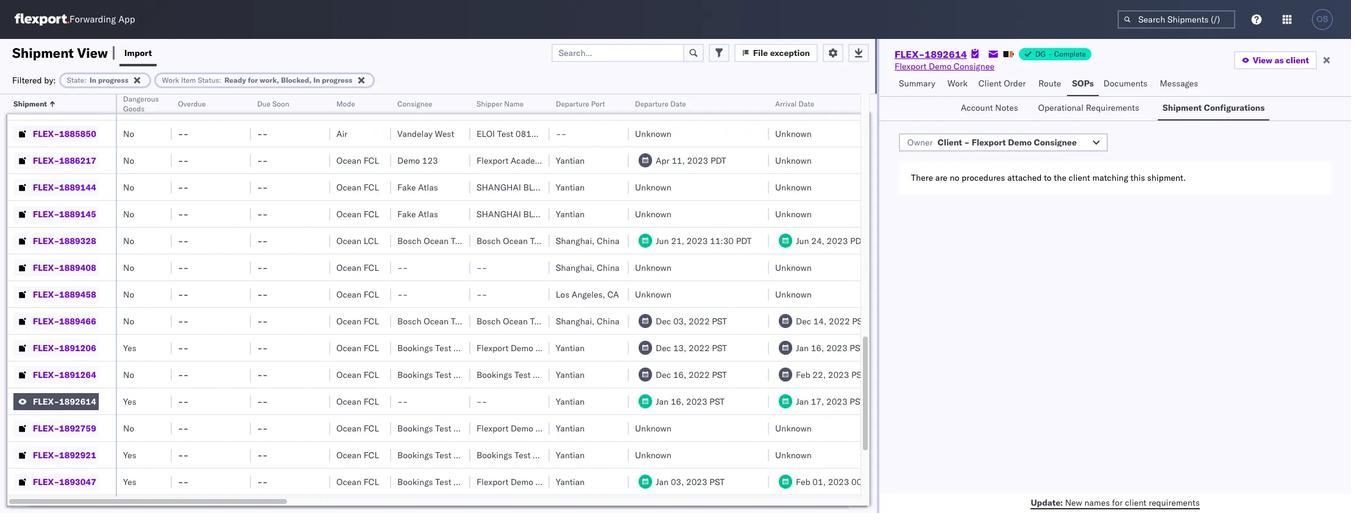 Task type: vqa. For each thing, say whether or not it's contained in the screenshot.


Task type: describe. For each thing, give the bounding box(es) containing it.
flex-1892921 button
[[13, 447, 99, 464]]

fcl for flex-1884372
[[364, 101, 379, 112]]

flex-1889328
[[33, 236, 96, 247]]

filtered by:
[[12, 75, 56, 86]]

03, for 2022
[[673, 316, 687, 327]]

ocean for 1889466
[[336, 316, 361, 327]]

fcl for flex-1886217
[[364, 155, 379, 166]]

flex-1891206
[[33, 343, 96, 354]]

port
[[591, 99, 605, 108]]

documents button
[[1099, 73, 1155, 96]]

flex- for flex-1889145 'button'
[[33, 209, 59, 220]]

exception
[[770, 47, 810, 58]]

shanghai for 1889145
[[477, 209, 521, 220]]

1 horizontal spatial flex-1892614
[[895, 48, 967, 60]]

fcl for flex-1889466
[[364, 316, 379, 327]]

fcl for flex-1891264
[[364, 370, 379, 381]]

flex-1892614 link
[[895, 48, 967, 60]]

ocean for 1889328
[[336, 236, 361, 247]]

no for flex-1889328
[[123, 236, 134, 247]]

shipper for flex-1892759
[[536, 423, 566, 434]]

work,
[[260, 75, 279, 84]]

flexport demo consignee link
[[895, 60, 995, 73]]

as
[[1275, 55, 1284, 66]]

fcl for flex-1889145
[[364, 209, 379, 220]]

goods
[[123, 104, 145, 113]]

flex- for flex-1886217 button
[[33, 155, 59, 166]]

flex- for flex-1891264 button
[[33, 370, 59, 381]]

shipment configurations button
[[1158, 97, 1270, 121]]

13,
[[673, 343, 687, 354]]

flex-1892614 inside flex-1892614 button
[[33, 396, 96, 407]]

flex-1885850
[[33, 128, 96, 139]]

departure for departure port
[[556, 99, 589, 108]]

1 : from the left
[[84, 75, 87, 84]]

ocean for 1889144
[[336, 182, 361, 193]]

update:
[[1031, 498, 1063, 509]]

shanghai bluetech co., ltd for 1889145
[[477, 209, 604, 220]]

fcl for flex-1891206
[[364, 343, 379, 354]]

16, for feb
[[673, 370, 687, 381]]

1 vertical spatial client
[[1069, 172, 1090, 183]]

matching
[[1093, 172, 1129, 183]]

overdue
[[178, 99, 206, 108]]

notes
[[995, 102, 1018, 113]]

flex-1892614 button
[[13, 393, 99, 411]]

resize handle column header for shipper name
[[535, 94, 550, 514]]

ocean for 1889458
[[336, 289, 361, 300]]

0 horizontal spatial view
[[77, 44, 108, 61]]

departure port
[[556, 99, 605, 108]]

laem chabang, thailand
[[556, 101, 652, 112]]

jun 24, 2023 pdt
[[796, 236, 866, 247]]

flex-1889408
[[33, 262, 96, 273]]

eloi up vandelay
[[397, 101, 416, 112]]

departure date button
[[629, 97, 757, 109]]

2 flexport demo shipper co. from the top
[[477, 423, 580, 434]]

os button
[[1309, 5, 1337, 34]]

pdt for jun 24, 2023 pdt
[[850, 236, 866, 247]]

update: new names for client requirements
[[1031, 498, 1200, 509]]

bookings for flex-1891264
[[397, 370, 433, 381]]

new
[[1065, 498, 1082, 509]]

flex-1889328 button
[[13, 233, 99, 250]]

flexport for 1891206
[[477, 343, 509, 354]]

departure date
[[635, 99, 686, 108]]

2022 for 14,
[[829, 316, 850, 327]]

demo 123
[[397, 155, 438, 166]]

ltd.
[[571, 155, 586, 166]]

yantian for flex-1893047
[[556, 477, 585, 488]]

1889408
[[59, 262, 96, 273]]

laem
[[556, 101, 577, 112]]

flex-1889144
[[33, 182, 96, 193]]

ocean for 1891264
[[336, 370, 361, 381]]

2 co. from the top
[[568, 423, 580, 434]]

ltd for 1889144
[[589, 182, 604, 193]]

lcl
[[364, 236, 379, 247]]

flex-1889466 button
[[13, 313, 99, 330]]

1 horizontal spatial client
[[1125, 498, 1147, 509]]

shipment for shipment configurations
[[1163, 102, 1202, 113]]

ocean for 1889145
[[336, 209, 361, 220]]

bookings for flex-1891206
[[397, 343, 433, 354]]

1889458
[[59, 289, 96, 300]]

dec 13, 2022 pst
[[656, 343, 727, 354]]

forwarding app
[[69, 14, 135, 25]]

1 progress from the left
[[98, 75, 129, 84]]

shipment.
[[1147, 172, 1186, 183]]

16, for jan
[[671, 396, 684, 407]]

flex- for flex-1889466 button
[[33, 316, 59, 327]]

dec 03, 2022 pst
[[656, 316, 727, 327]]

los
[[556, 289, 570, 300]]

1889466
[[59, 316, 96, 327]]

vandelay
[[397, 128, 433, 139]]

2 : from the left
[[219, 75, 221, 84]]

bluetech for 1889145
[[523, 209, 567, 220]]

jun for jun 24, 2023 pdt
[[796, 236, 809, 247]]

angeles,
[[572, 289, 605, 300]]

081801 for vandelay west
[[516, 128, 547, 139]]

fcl for flex-1892921
[[364, 450, 379, 461]]

file exception
[[753, 47, 810, 58]]

jan 03, 2023 pst
[[656, 477, 725, 488]]

view as client
[[1253, 55, 1309, 66]]

app
[[118, 14, 135, 25]]

flex-1884372
[[33, 101, 96, 112]]

fcl for flex-1893047
[[364, 477, 379, 488]]

bookings test consignee for dec 13, 2022 pst
[[397, 343, 495, 354]]

081801 for eloi test 081801
[[516, 101, 547, 112]]

shipper for flex-1893047
[[536, 477, 566, 488]]

4 resize handle column header from the left
[[316, 94, 330, 514]]

ocean for 1891206
[[336, 343, 361, 354]]

shipper for flex-1892921
[[533, 450, 563, 461]]

requirements
[[1149, 498, 1200, 509]]

yes for flex-1893047
[[123, 477, 136, 488]]

shanghai, china for dec 03, 2022 pst
[[556, 316, 620, 327]]

flex- for flex-1889458 button
[[33, 289, 59, 300]]

flexport. image
[[15, 13, 69, 26]]

2022 for 13,
[[689, 343, 710, 354]]

co. for jan
[[568, 477, 580, 488]]

1889145
[[59, 209, 96, 220]]

1892614 inside button
[[59, 396, 96, 407]]

names
[[1085, 498, 1110, 509]]

1 vertical spatial for
[[1112, 498, 1123, 509]]

filtered
[[12, 75, 42, 86]]

os
[[1317, 15, 1329, 24]]

yantian for flex-1892614
[[556, 396, 585, 407]]

mode button
[[330, 97, 379, 109]]

documents
[[1104, 78, 1148, 89]]

Search... text field
[[551, 44, 684, 62]]

flex-1886217 button
[[13, 152, 99, 169]]

dec 14, 2022 pst
[[796, 316, 867, 327]]

dec 16, 2022 pst
[[656, 370, 727, 381]]

no for flex-1889145
[[123, 209, 134, 220]]

summary
[[899, 78, 935, 89]]

due soon
[[257, 99, 289, 108]]

west
[[435, 128, 454, 139]]

flex-1889458 button
[[13, 286, 99, 303]]

account notes
[[961, 102, 1018, 113]]

flex-1889466
[[33, 316, 96, 327]]

route
[[1039, 78, 1061, 89]]

bookings for flex-1892921
[[397, 450, 433, 461]]

shipper name
[[477, 99, 524, 108]]

00:49
[[852, 477, 875, 488]]

1 vertical spatial jan 16, 2023 pst
[[656, 396, 725, 407]]

shanghai for 1889144
[[477, 182, 521, 193]]

jan 17, 2023 pst
[[796, 396, 865, 407]]

dangerous
[[123, 94, 159, 104]]

yes for flex-1892614
[[123, 396, 136, 407]]

operational requirements
[[1038, 102, 1139, 113]]

jun 21, 2023 11:30 pdt
[[656, 236, 752, 247]]

081801 up "west"
[[436, 101, 468, 112]]

ready
[[224, 75, 246, 84]]

chabang,
[[579, 101, 616, 112]]

1 horizontal spatial jan 16, 2023 pst
[[796, 343, 865, 354]]

forwarding
[[69, 14, 116, 25]]

01,
[[813, 477, 826, 488]]

yantian for flex-1889144
[[556, 182, 585, 193]]

vandelay west
[[397, 128, 454, 139]]

fcl for flex-1889144
[[364, 182, 379, 193]]

owner
[[908, 137, 933, 148]]

there are no procedures attached to the client matching this shipment.
[[911, 172, 1186, 183]]

flex-1892759 button
[[13, 420, 99, 437]]

flex- for flex-1892614 button
[[33, 396, 59, 407]]

ocean fcl for flex-1891206
[[336, 343, 379, 354]]

sops
[[1072, 78, 1094, 89]]

view inside button
[[1253, 55, 1273, 66]]

departure port button
[[550, 97, 617, 109]]

ocean for 1892614
[[336, 396, 361, 407]]

co. for dec
[[568, 343, 580, 354]]

shanghai, for dec 03, 2022 pst
[[556, 316, 595, 327]]

flex- for flex-1889408 button
[[33, 262, 59, 273]]

1 vertical spatial client
[[938, 137, 962, 148]]

ocean fcl for flex-1891264
[[336, 370, 379, 381]]

date for departure date
[[670, 99, 686, 108]]

shipment for shipment
[[13, 99, 47, 108]]

dg - complete
[[1035, 49, 1086, 59]]

yantian for flex-1889145
[[556, 209, 585, 220]]

work for work item status : ready for work, blocked, in progress
[[162, 75, 179, 84]]

3 bookings test consignee from the top
[[397, 423, 495, 434]]



Task type: locate. For each thing, give the bounding box(es) containing it.
eloi for vandelay west
[[477, 128, 495, 139]]

flex-1892614 down flex-1891264
[[33, 396, 96, 407]]

eloi test 081801 down "name"
[[477, 128, 547, 139]]

1 shanghai, from the top
[[556, 236, 595, 247]]

jun left 21,
[[656, 236, 669, 247]]

1 vertical spatial fake atlas
[[397, 209, 438, 220]]

yantian for flex-1891264
[[556, 370, 585, 381]]

resize handle column header
[[101, 94, 116, 514], [157, 94, 172, 514], [236, 94, 251, 514], [316, 94, 330, 514], [377, 94, 391, 514], [456, 94, 471, 514], [535, 94, 550, 514], [614, 94, 629, 514], [755, 94, 769, 514]]

1 fake from the top
[[397, 182, 416, 193]]

client right "as"
[[1286, 55, 1309, 66]]

yes for flex-1884372
[[123, 101, 136, 112]]

flex-1892759
[[33, 423, 96, 434]]

flex- down flex-1889328 button
[[33, 262, 59, 273]]

16,
[[811, 343, 824, 354], [673, 370, 687, 381], [671, 396, 684, 407]]

no right 1892759
[[123, 423, 134, 434]]

16, down dec 16, 2022 pst
[[671, 396, 684, 407]]

file exception button
[[734, 44, 818, 62], [734, 44, 818, 62]]

1 ocean fcl from the top
[[336, 101, 379, 112]]

5 no from the top
[[123, 236, 134, 247]]

0 horizontal spatial jan 16, 2023 pst
[[656, 396, 725, 407]]

resize handle column header for departure date
[[755, 94, 769, 514]]

yantian for flex-1892921
[[556, 450, 585, 461]]

departure right port
[[635, 99, 669, 108]]

for left work,
[[248, 75, 258, 84]]

feb 22, 2023 pst
[[796, 370, 867, 381]]

1 horizontal spatial departure
[[635, 99, 669, 108]]

2 fake from the top
[[397, 209, 416, 220]]

4 yantian from the top
[[556, 343, 585, 354]]

no right the 1889144
[[123, 182, 134, 193]]

shipment button
[[7, 97, 104, 109]]

1 vertical spatial 1892614
[[59, 396, 96, 407]]

2 shanghai from the top
[[477, 209, 521, 220]]

2 in from the left
[[313, 75, 320, 84]]

2 ltd from the top
[[589, 209, 604, 220]]

12 ocean fcl from the top
[[336, 450, 379, 461]]

1892759
[[59, 423, 96, 434]]

2 vertical spatial shanghai, china
[[556, 316, 620, 327]]

1 atlas from the top
[[418, 182, 438, 193]]

1 no from the top
[[123, 128, 134, 139]]

client inside view as client button
[[1286, 55, 1309, 66]]

2 vertical spatial flexport demo shipper co.
[[477, 477, 580, 488]]

1 vertical spatial ltd
[[589, 209, 604, 220]]

1 horizontal spatial progress
[[322, 75, 352, 84]]

fake atlas for flex-1889144
[[397, 182, 438, 193]]

1 vertical spatial shanghai, china
[[556, 262, 620, 273]]

:
[[84, 75, 87, 84], [219, 75, 221, 84]]

1 vertical spatial co.,
[[569, 209, 587, 220]]

no for flex-1892759
[[123, 423, 134, 434]]

0 vertical spatial fake
[[397, 182, 416, 193]]

yantian for flex-1891206
[[556, 343, 585, 354]]

0 vertical spatial shanghai bluetech co., ltd
[[477, 182, 604, 193]]

date right thailand
[[670, 99, 686, 108]]

co.,
[[569, 182, 587, 193], [569, 209, 587, 220]]

flex- for flex-1892759 button
[[33, 423, 59, 434]]

1 vertical spatial bookings test shipper china
[[477, 450, 588, 461]]

shanghai, china
[[556, 236, 620, 247], [556, 262, 620, 273], [556, 316, 620, 327]]

no for flex-1886217
[[123, 155, 134, 166]]

9 no from the top
[[123, 370, 134, 381]]

jun
[[656, 236, 669, 247], [796, 236, 809, 247]]

11 fcl from the top
[[364, 423, 379, 434]]

bookings test shipper china for no
[[477, 370, 588, 381]]

3 no from the top
[[123, 182, 134, 193]]

bluetech
[[523, 182, 567, 193], [523, 209, 567, 220]]

no down goods
[[123, 128, 134, 139]]

081801 up flexport academy (sz) ltd.
[[516, 128, 547, 139]]

0 horizontal spatial for
[[248, 75, 258, 84]]

1 shanghai from the top
[[477, 182, 521, 193]]

no for flex-1889408
[[123, 262, 134, 273]]

2 horizontal spatial pdt
[[850, 236, 866, 247]]

bookings test consignee for dec 16, 2022 pst
[[397, 370, 495, 381]]

2 shanghai, from the top
[[556, 262, 595, 273]]

0 vertical spatial 03,
[[673, 316, 687, 327]]

co., for flex-1889145
[[569, 209, 587, 220]]

1 horizontal spatial work
[[948, 78, 968, 89]]

1892614
[[925, 48, 967, 60], [59, 396, 96, 407]]

2 vertical spatial co.
[[568, 477, 580, 488]]

2 ocean fcl from the top
[[336, 155, 379, 166]]

2023
[[687, 155, 708, 166], [687, 236, 708, 247], [827, 236, 848, 247], [827, 343, 848, 354], [828, 370, 849, 381], [686, 396, 708, 407], [827, 396, 848, 407], [686, 477, 708, 488], [828, 477, 849, 488]]

view as client button
[[1234, 51, 1317, 69]]

2 bookings test shipper china from the top
[[477, 450, 588, 461]]

shipment up by:
[[12, 44, 74, 61]]

requirements
[[1086, 102, 1139, 113]]

view left "as"
[[1253, 55, 1273, 66]]

4 ocean fcl from the top
[[336, 209, 379, 220]]

china for flex-1889328
[[597, 236, 620, 247]]

dec left '13,'
[[656, 343, 671, 354]]

9 fcl from the top
[[364, 370, 379, 381]]

no right 1889458 in the bottom of the page
[[123, 289, 134, 300]]

for right names
[[1112, 498, 1123, 509]]

5 fcl from the top
[[364, 262, 379, 273]]

shanghai, china for jun 21, 2023 11:30 pdt
[[556, 236, 620, 247]]

ocean fcl
[[336, 101, 379, 112], [336, 155, 379, 166], [336, 182, 379, 193], [336, 209, 379, 220], [336, 262, 379, 273], [336, 289, 379, 300], [336, 316, 379, 327], [336, 343, 379, 354], [336, 370, 379, 381], [336, 396, 379, 407], [336, 423, 379, 434], [336, 450, 379, 461], [336, 477, 379, 488]]

client left requirements
[[1125, 498, 1147, 509]]

3 resize handle column header from the left
[[236, 94, 251, 514]]

1 horizontal spatial view
[[1253, 55, 1273, 66]]

date right arrival at the top right
[[799, 99, 814, 108]]

feb 01, 2023 00:49 pst
[[796, 477, 893, 488]]

flex-1889144 button
[[13, 179, 99, 196]]

shipment inside button
[[1163, 102, 1202, 113]]

flex- for flex-1893047 button
[[33, 477, 59, 488]]

fcl for flex-1892759
[[364, 423, 379, 434]]

13 ocean fcl from the top
[[336, 477, 379, 488]]

pdt for apr 11, 2023 pdt
[[711, 155, 726, 166]]

no for flex-1891264
[[123, 370, 134, 381]]

shipper for flex-1891206
[[536, 343, 566, 354]]

4 no from the top
[[123, 209, 134, 220]]

03, for 2023
[[671, 477, 684, 488]]

resize handle column header for shipment
[[101, 94, 116, 514]]

9 resize handle column header from the left
[[755, 94, 769, 514]]

1 bookings test consignee from the top
[[397, 343, 495, 354]]

china for flex-1889408
[[597, 262, 620, 273]]

flex- down flex-1892921 button
[[33, 477, 59, 488]]

0 vertical spatial shanghai
[[477, 182, 521, 193]]

12 fcl from the top
[[364, 450, 379, 461]]

dec for dec 13, 2022 pst
[[656, 343, 671, 354]]

2 yantian from the top
[[556, 182, 585, 193]]

2 co., from the top
[[569, 209, 587, 220]]

0 horizontal spatial 1892614
[[59, 396, 96, 407]]

0 vertical spatial ltd
[[589, 182, 604, 193]]

1 horizontal spatial pdt
[[736, 236, 752, 247]]

4 yes from the top
[[123, 450, 136, 461]]

flex- down flex-1886217 button
[[33, 182, 59, 193]]

1893047
[[59, 477, 96, 488]]

2022 for 16,
[[689, 370, 710, 381]]

shipper for flex-1891264
[[533, 370, 563, 381]]

1 vertical spatial co.
[[568, 423, 580, 434]]

bookings
[[397, 343, 433, 354], [397, 370, 433, 381], [477, 370, 512, 381], [397, 423, 433, 434], [397, 450, 433, 461], [477, 450, 512, 461], [397, 477, 433, 488]]

flex- up summary
[[895, 48, 925, 60]]

bookings test consignee for jan 03, 2023 pst
[[397, 477, 495, 488]]

ocean fcl for flex-1889466
[[336, 316, 379, 327]]

state : in progress
[[67, 75, 129, 84]]

client
[[1286, 55, 1309, 66], [1069, 172, 1090, 183], [1125, 498, 1147, 509]]

flexport
[[895, 61, 927, 72], [972, 137, 1006, 148], [477, 155, 509, 166], [477, 343, 509, 354], [477, 423, 509, 434], [477, 477, 509, 488]]

5 resize handle column header from the left
[[377, 94, 391, 514]]

0 vertical spatial client
[[1286, 55, 1309, 66]]

flex-1891264
[[33, 370, 96, 381]]

2 bookings test consignee from the top
[[397, 370, 495, 381]]

eloi test 081801 for test
[[477, 101, 547, 112]]

1 horizontal spatial in
[[313, 75, 320, 84]]

1 departure from the left
[[556, 99, 589, 108]]

2022 for 03,
[[689, 316, 710, 327]]

eloi for eloi test 081801
[[477, 101, 495, 112]]

1 horizontal spatial client
[[979, 78, 1002, 89]]

atlas for flex-1889145
[[418, 209, 438, 220]]

0 vertical spatial shanghai,
[[556, 236, 595, 247]]

eloi test 081801 left laem
[[477, 101, 547, 112]]

flex- down "flex-1891206" "button"
[[33, 370, 59, 381]]

14,
[[814, 316, 827, 327]]

jun left "24,"
[[796, 236, 809, 247]]

feb for feb 01, 2023 00:49 pst
[[796, 477, 811, 488]]

1 flexport demo shipper co. from the top
[[477, 343, 580, 354]]

fcl for flex-1889458
[[364, 289, 379, 300]]

flex- down flex-1889458 button
[[33, 316, 59, 327]]

shipment down 'messages' button on the right of the page
[[1163, 102, 1202, 113]]

5 yes from the top
[[123, 477, 136, 488]]

departure for departure date
[[635, 99, 669, 108]]

dec up dec 13, 2022 pst
[[656, 316, 671, 327]]

fcl for flex-1892614
[[364, 396, 379, 407]]

flex-1884372 button
[[13, 98, 99, 116]]

0 vertical spatial fake atlas
[[397, 182, 438, 193]]

pdt right the "11:30"
[[736, 236, 752, 247]]

0 horizontal spatial :
[[84, 75, 87, 84]]

dec down dec 13, 2022 pst
[[656, 370, 671, 381]]

4 bookings test consignee from the top
[[397, 450, 495, 461]]

flex- up flex-1892759 button
[[33, 396, 59, 407]]

no right 1889328
[[123, 236, 134, 247]]

client inside "client order" button
[[979, 78, 1002, 89]]

9 yantian from the top
[[556, 477, 585, 488]]

1 bluetech from the top
[[523, 182, 567, 193]]

1 co., from the top
[[569, 182, 587, 193]]

8 yantian from the top
[[556, 450, 585, 461]]

no right 1891264
[[123, 370, 134, 381]]

ocean fcl for flex-1889145
[[336, 209, 379, 220]]

flexport demo shipper co.
[[477, 343, 580, 354], [477, 423, 580, 434], [477, 477, 580, 488]]

1 vertical spatial flexport demo shipper co.
[[477, 423, 580, 434]]

16, up the 22,
[[811, 343, 824, 354]]

fcl for flex-1889408
[[364, 262, 379, 273]]

feb left the 22,
[[796, 370, 811, 381]]

shipment inside shipment button
[[13, 99, 47, 108]]

1 yantian from the top
[[556, 155, 585, 166]]

flexport for 1892759
[[477, 423, 509, 434]]

client order button
[[974, 73, 1034, 96]]

0 horizontal spatial flex-1892614
[[33, 396, 96, 407]]

there
[[911, 172, 933, 183]]

1 jun from the left
[[656, 236, 669, 247]]

8 resize handle column header from the left
[[614, 94, 629, 514]]

0 horizontal spatial work
[[162, 75, 179, 84]]

progress
[[98, 75, 129, 84], [322, 75, 352, 84]]

6 yantian from the top
[[556, 396, 585, 407]]

1892614 up flexport demo consignee
[[925, 48, 967, 60]]

0 vertical spatial bluetech
[[523, 182, 567, 193]]

no right 1889145
[[123, 209, 134, 220]]

0 horizontal spatial departure
[[556, 99, 589, 108]]

by:
[[44, 75, 56, 86]]

2 fake atlas from the top
[[397, 209, 438, 220]]

Search Shipments (/) text field
[[1118, 10, 1236, 29]]

no for flex-1889458
[[123, 289, 134, 300]]

in right state
[[90, 75, 96, 84]]

yantian for flex-1886217
[[556, 155, 585, 166]]

2022 up dec 13, 2022 pst
[[689, 316, 710, 327]]

2 progress from the left
[[322, 75, 352, 84]]

0 horizontal spatial date
[[670, 99, 686, 108]]

flex- up flex-1892921 button
[[33, 423, 59, 434]]

ocean fcl for flex-1892614
[[336, 396, 379, 407]]

are
[[936, 172, 948, 183]]

ocean fcl for flex-1889408
[[336, 262, 379, 273]]

pdt right 11,
[[711, 155, 726, 166]]

0 vertical spatial client
[[979, 78, 1002, 89]]

123
[[422, 155, 438, 166]]

1 date from the left
[[670, 99, 686, 108]]

fake for flex-1889144
[[397, 182, 416, 193]]

eloi test 081801 for west
[[477, 128, 547, 139]]

flex- down "flex-1885850" button
[[33, 155, 59, 166]]

forwarding app link
[[15, 13, 135, 26]]

pdt right "24,"
[[850, 236, 866, 247]]

co., for flex-1889144
[[569, 182, 587, 193]]

ocean fcl for flex-1893047
[[336, 477, 379, 488]]

1 vertical spatial shanghai bluetech co., ltd
[[477, 209, 604, 220]]

1 vertical spatial bluetech
[[523, 209, 567, 220]]

atlas
[[418, 182, 438, 193], [418, 209, 438, 220]]

for
[[248, 75, 258, 84], [1112, 498, 1123, 509]]

7 fcl from the top
[[364, 316, 379, 327]]

work down flexport demo consignee
[[948, 78, 968, 89]]

11 ocean fcl from the top
[[336, 423, 379, 434]]

arrival date
[[775, 99, 814, 108]]

1 shanghai bluetech co., ltd from the top
[[477, 182, 604, 193]]

ocean for 1893047
[[336, 477, 361, 488]]

2 vertical spatial client
[[1125, 498, 1147, 509]]

0 horizontal spatial pdt
[[711, 155, 726, 166]]

0 vertical spatial flexport demo shipper co.
[[477, 343, 580, 354]]

eloi test 081801 up vandelay west
[[397, 101, 468, 112]]

10 ocean fcl from the top
[[336, 396, 379, 407]]

0 horizontal spatial jun
[[656, 236, 669, 247]]

1884372
[[59, 101, 96, 112]]

work left the "item"
[[162, 75, 179, 84]]

2 departure from the left
[[635, 99, 669, 108]]

feb for feb 22, 2023 pst
[[796, 370, 811, 381]]

1 vertical spatial atlas
[[418, 209, 438, 220]]

date inside button
[[799, 99, 814, 108]]

flex- up flex-1889328 button
[[33, 209, 59, 220]]

summary button
[[894, 73, 943, 96]]

16, down '13,'
[[673, 370, 687, 381]]

view
[[77, 44, 108, 61], [1253, 55, 1273, 66]]

ocean fcl for flex-1886217
[[336, 155, 379, 166]]

client right owner
[[938, 137, 962, 148]]

shanghai, for jun 21, 2023 11:30 pdt
[[556, 236, 595, 247]]

progress up dangerous
[[98, 75, 129, 84]]

fake for flex-1889145
[[397, 209, 416, 220]]

0 horizontal spatial client
[[938, 137, 962, 148]]

eloi left "name"
[[477, 101, 495, 112]]

flexport for 1886217
[[477, 155, 509, 166]]

1 horizontal spatial date
[[799, 99, 814, 108]]

6 no from the top
[[123, 262, 134, 273]]

0 vertical spatial 1892614
[[925, 48, 967, 60]]

date inside button
[[670, 99, 686, 108]]

1 vertical spatial flex-1892614
[[33, 396, 96, 407]]

7 ocean fcl from the top
[[336, 316, 379, 327]]

flex-1889408 button
[[13, 259, 99, 276]]

flex- inside 'button'
[[33, 209, 59, 220]]

0 vertical spatial co.,
[[569, 182, 587, 193]]

ocean fcl for flex-1884372
[[336, 101, 379, 112]]

shanghai bluetech co., ltd
[[477, 182, 604, 193], [477, 209, 604, 220]]

1 vertical spatial 16,
[[673, 370, 687, 381]]

3 yantian from the top
[[556, 209, 585, 220]]

1 yes from the top
[[123, 101, 136, 112]]

2022 right 14,
[[829, 316, 850, 327]]

shipper
[[477, 99, 502, 108], [536, 343, 566, 354], [533, 370, 563, 381], [536, 423, 566, 434], [533, 450, 563, 461], [536, 477, 566, 488]]

blocked,
[[281, 75, 312, 84]]

5 ocean fcl from the top
[[336, 262, 379, 273]]

item
[[181, 75, 196, 84]]

1 horizontal spatial 1892614
[[925, 48, 967, 60]]

1 resize handle column header from the left
[[101, 94, 116, 514]]

5 yantian from the top
[[556, 370, 585, 381]]

jan 16, 2023 pst up feb 22, 2023 pst
[[796, 343, 865, 354]]

flexport demo shipper co. for jan
[[477, 477, 580, 488]]

no right 1889466
[[123, 316, 134, 327]]

1 vertical spatial shanghai
[[477, 209, 521, 220]]

2 fcl from the top
[[364, 155, 379, 166]]

3 flexport demo shipper co. from the top
[[477, 477, 580, 488]]

work button
[[943, 73, 974, 96]]

2 bluetech from the top
[[523, 209, 567, 220]]

dangerous goods
[[123, 94, 159, 113]]

0 horizontal spatial in
[[90, 75, 96, 84]]

flex-1891206 button
[[13, 340, 99, 357]]

3 shanghai, china from the top
[[556, 316, 620, 327]]

2 atlas from the top
[[418, 209, 438, 220]]

pdt
[[711, 155, 726, 166], [736, 236, 752, 247], [850, 236, 866, 247]]

1 vertical spatial fake
[[397, 209, 416, 220]]

7 yantian from the top
[[556, 423, 585, 434]]

081801 left laem
[[516, 101, 547, 112]]

2 vertical spatial 16,
[[671, 396, 684, 407]]

13 fcl from the top
[[364, 477, 379, 488]]

2 resize handle column header from the left
[[157, 94, 172, 514]]

: left ready
[[219, 75, 221, 84]]

0 vertical spatial atlas
[[418, 182, 438, 193]]

eloi down shipper name
[[477, 128, 495, 139]]

1 co. from the top
[[568, 343, 580, 354]]

dec left 14,
[[796, 316, 811, 327]]

air
[[336, 128, 348, 139]]

resize handle column header for dangerous goods
[[157, 94, 172, 514]]

1889328
[[59, 236, 96, 247]]

bookings test shipper china
[[477, 370, 588, 381], [477, 450, 588, 461]]

6 fcl from the top
[[364, 289, 379, 300]]

0 horizontal spatial client
[[1069, 172, 1090, 183]]

jan 16, 2023 pst down dec 16, 2022 pst
[[656, 396, 725, 407]]

jan
[[796, 343, 809, 354], [656, 396, 669, 407], [796, 396, 809, 407], [656, 477, 669, 488]]

0 vertical spatial shanghai, china
[[556, 236, 620, 247]]

8 fcl from the top
[[364, 343, 379, 354]]

0 vertical spatial co.
[[568, 343, 580, 354]]

shipment for shipment view
[[12, 44, 74, 61]]

10 no from the top
[[123, 423, 134, 434]]

11,
[[672, 155, 685, 166]]

procedures
[[962, 172, 1005, 183]]

ocean for 1892759
[[336, 423, 361, 434]]

shipper inside button
[[477, 99, 502, 108]]

2 horizontal spatial client
[[1286, 55, 1309, 66]]

flex-1892614 up flexport demo consignee
[[895, 48, 967, 60]]

3 co. from the top
[[568, 477, 580, 488]]

3 ocean fcl from the top
[[336, 182, 379, 193]]

7 no from the top
[[123, 289, 134, 300]]

work inside button
[[948, 78, 968, 89]]

china for flex-1889466
[[597, 316, 620, 327]]

1 fcl from the top
[[364, 101, 379, 112]]

2022 down dec 13, 2022 pst
[[689, 370, 710, 381]]

1 vertical spatial feb
[[796, 477, 811, 488]]

bosch ocean test
[[397, 236, 467, 247], [477, 236, 546, 247], [397, 316, 467, 327], [477, 316, 546, 327]]

work for work
[[948, 78, 968, 89]]

ocean for 1884372
[[336, 101, 361, 112]]

client up the account notes
[[979, 78, 1002, 89]]

0 vertical spatial feb
[[796, 370, 811, 381]]

consignee button
[[391, 97, 458, 109]]

1892921
[[59, 450, 96, 461]]

0 vertical spatial bookings test shipper china
[[477, 370, 588, 381]]

2 vertical spatial shanghai,
[[556, 316, 595, 327]]

11:30
[[710, 236, 734, 247]]

the
[[1054, 172, 1067, 183]]

ocean fcl for flex-1892921
[[336, 450, 379, 461]]

flex- inside "button"
[[33, 343, 59, 354]]

academy
[[511, 155, 546, 166]]

fake atlas for flex-1889145
[[397, 209, 438, 220]]

shipment down filtered
[[13, 99, 47, 108]]

9 ocean fcl from the top
[[336, 370, 379, 381]]

flex-1892614
[[895, 48, 967, 60], [33, 396, 96, 407]]

1 shanghai, china from the top
[[556, 236, 620, 247]]

2 date from the left
[[799, 99, 814, 108]]

departure left port
[[556, 99, 589, 108]]

flexport for 1893047
[[477, 477, 509, 488]]

1 horizontal spatial :
[[219, 75, 221, 84]]

resize handle column header for consignee
[[456, 94, 471, 514]]

1 in from the left
[[90, 75, 96, 84]]

flex- up flex-1889408 button
[[33, 236, 59, 247]]

7 resize handle column header from the left
[[535, 94, 550, 514]]

bookings for flex-1892759
[[397, 423, 433, 434]]

2022 right '13,'
[[689, 343, 710, 354]]

2 shanghai bluetech co., ltd from the top
[[477, 209, 604, 220]]

1 horizontal spatial jun
[[796, 236, 809, 247]]

1 ltd from the top
[[589, 182, 604, 193]]

2 no from the top
[[123, 155, 134, 166]]

dec for dec 16, 2022 pst
[[656, 370, 671, 381]]

no right '1886217'
[[123, 155, 134, 166]]

0 vertical spatial for
[[248, 75, 258, 84]]

shipment configurations
[[1163, 102, 1265, 113]]

4 fcl from the top
[[364, 209, 379, 220]]

1 vertical spatial shanghai,
[[556, 262, 595, 273]]

shipper name button
[[471, 97, 538, 109]]

ocean for 1889408
[[336, 262, 361, 273]]

flex- down flex-1884372 button
[[33, 128, 59, 139]]

arrival date button
[[769, 97, 897, 109]]

test
[[418, 101, 434, 112], [497, 101, 513, 112], [497, 128, 513, 139], [451, 236, 467, 247], [530, 236, 546, 247], [451, 316, 467, 327], [530, 316, 546, 327], [435, 343, 451, 354], [435, 370, 451, 381], [515, 370, 531, 381], [435, 423, 451, 434], [435, 450, 451, 461], [515, 450, 531, 461], [435, 477, 451, 488]]

-
[[1048, 49, 1052, 59], [178, 101, 183, 112], [183, 101, 189, 112], [257, 101, 263, 112], [263, 101, 268, 112], [178, 128, 183, 139], [183, 128, 189, 139], [257, 128, 263, 139], [263, 128, 268, 139], [556, 128, 561, 139], [561, 128, 566, 139], [964, 137, 970, 148], [178, 155, 183, 166], [183, 155, 189, 166], [257, 155, 263, 166], [263, 155, 268, 166], [178, 182, 183, 193], [183, 182, 189, 193], [257, 182, 263, 193], [263, 182, 268, 193], [178, 209, 183, 220], [183, 209, 189, 220], [257, 209, 263, 220], [263, 209, 268, 220], [178, 236, 183, 247], [183, 236, 189, 247], [257, 236, 263, 247], [263, 236, 268, 247], [178, 262, 183, 273], [183, 262, 189, 273], [257, 262, 263, 273], [263, 262, 268, 273], [397, 262, 403, 273], [403, 262, 408, 273], [477, 262, 482, 273], [482, 262, 487, 273], [178, 289, 183, 300], [183, 289, 189, 300], [257, 289, 263, 300], [263, 289, 268, 300], [397, 289, 403, 300], [403, 289, 408, 300], [477, 289, 482, 300], [482, 289, 487, 300], [178, 316, 183, 327], [183, 316, 189, 327], [257, 316, 263, 327], [263, 316, 268, 327], [178, 343, 183, 354], [183, 343, 189, 354], [257, 343, 263, 354], [263, 343, 268, 354], [178, 370, 183, 381], [183, 370, 189, 381], [257, 370, 263, 381], [263, 370, 268, 381], [178, 396, 183, 407], [183, 396, 189, 407], [257, 396, 263, 407], [263, 396, 268, 407], [397, 396, 403, 407], [403, 396, 408, 407], [477, 396, 482, 407], [482, 396, 487, 407], [178, 423, 183, 434], [183, 423, 189, 434], [257, 423, 263, 434], [263, 423, 268, 434], [178, 450, 183, 461], [183, 450, 189, 461], [257, 450, 263, 461], [263, 450, 268, 461], [178, 477, 183, 488], [183, 477, 189, 488], [257, 477, 263, 488], [263, 477, 268, 488]]

no for flex-1889144
[[123, 182, 134, 193]]

1892614 up 1892759
[[59, 396, 96, 407]]

feb left 01,
[[796, 477, 811, 488]]

no for flex-1889466
[[123, 316, 134, 327]]

flex- down by:
[[33, 101, 59, 112]]

bookings for flex-1893047
[[397, 477, 433, 488]]

ocean for 1886217
[[336, 155, 361, 166]]

view up state : in progress
[[77, 44, 108, 61]]

atlas for flex-1889144
[[418, 182, 438, 193]]

8 ocean fcl from the top
[[336, 343, 379, 354]]

sops button
[[1067, 73, 1099, 96]]

progress up mode
[[322, 75, 352, 84]]

0 vertical spatial flex-1892614
[[895, 48, 967, 60]]

0 vertical spatial 16,
[[811, 343, 824, 354]]

2 shanghai, china from the top
[[556, 262, 620, 273]]

flex-1889145 button
[[13, 206, 99, 223]]

dg
[[1035, 49, 1046, 59]]

import
[[124, 47, 152, 58]]

in
[[90, 75, 96, 84], [313, 75, 320, 84]]

no right 1889408
[[123, 262, 134, 273]]

22,
[[813, 370, 826, 381]]

0 horizontal spatial progress
[[98, 75, 129, 84]]

1 horizontal spatial for
[[1112, 498, 1123, 509]]

: up 1884372
[[84, 75, 87, 84]]

03,
[[673, 316, 687, 327], [671, 477, 684, 488]]

bluetech for 1889144
[[523, 182, 567, 193]]

due
[[257, 99, 271, 108]]

consignee inside button
[[397, 99, 432, 108]]

ca
[[608, 289, 619, 300]]

shanghai bluetech co., ltd for 1889144
[[477, 182, 604, 193]]

resize handle column header for mode
[[377, 94, 391, 514]]

8 no from the top
[[123, 316, 134, 327]]

flex- down flex-1889466 button
[[33, 343, 59, 354]]

2 jun from the left
[[796, 236, 809, 247]]

6 resize handle column header from the left
[[456, 94, 471, 514]]

0 vertical spatial jan 16, 2023 pst
[[796, 343, 865, 354]]

17,
[[811, 396, 824, 407]]

unknown
[[635, 101, 672, 112], [775, 101, 812, 112], [635, 128, 672, 139], [775, 128, 812, 139], [775, 155, 812, 166], [635, 182, 672, 193], [775, 182, 812, 193], [635, 209, 672, 220], [775, 209, 812, 220], [635, 262, 672, 273], [775, 262, 812, 273], [635, 289, 672, 300], [775, 289, 812, 300], [635, 423, 672, 434], [775, 423, 812, 434], [635, 450, 672, 461], [775, 450, 812, 461]]

1 vertical spatial 03,
[[671, 477, 684, 488]]

1 bookings test shipper china from the top
[[477, 370, 588, 381]]

3 yes from the top
[[123, 396, 136, 407]]

flex- down flex-1892759 button
[[33, 450, 59, 461]]

3 shanghai, from the top
[[556, 316, 595, 327]]

configurations
[[1204, 102, 1265, 113]]

client right the "the"
[[1069, 172, 1090, 183]]

in right blocked,
[[313, 75, 320, 84]]

flex- down flex-1889408 button
[[33, 289, 59, 300]]



